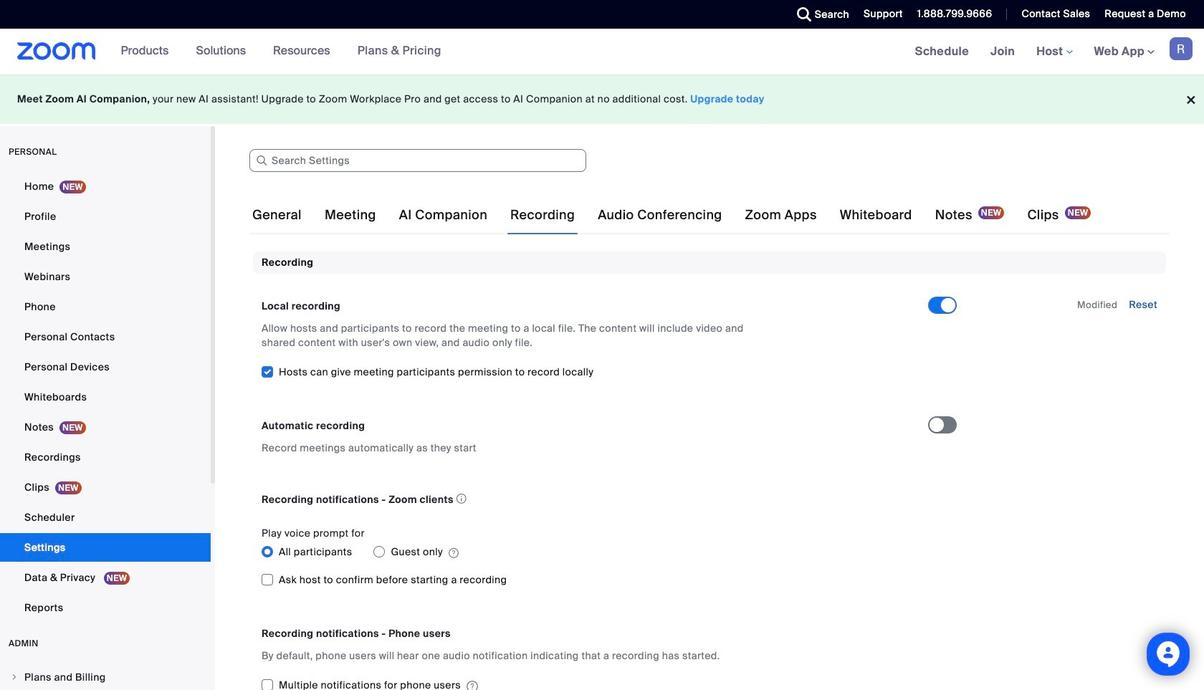 Task type: describe. For each thing, give the bounding box(es) containing it.
learn more about guest only image
[[449, 547, 459, 560]]

right image
[[10, 673, 19, 682]]

meetings navigation
[[905, 29, 1204, 75]]

personal menu menu
[[0, 172, 211, 624]]

product information navigation
[[110, 29, 452, 75]]

learn more about multiple notifications for phone users image
[[467, 680, 478, 690]]

Search Settings text field
[[250, 149, 586, 172]]

info outline image
[[457, 490, 467, 509]]



Task type: locate. For each thing, give the bounding box(es) containing it.
profile picture image
[[1170, 37, 1193, 60]]

option group inside recording 'element'
[[262, 541, 928, 564]]

banner
[[0, 29, 1204, 75]]

tabs of my account settings page tab list
[[250, 195, 1094, 235]]

application
[[262, 490, 916, 509]]

option group
[[262, 541, 928, 564]]

footer
[[0, 75, 1204, 124]]

application inside recording 'element'
[[262, 490, 916, 509]]

zoom logo image
[[17, 42, 96, 60]]

recording element
[[253, 252, 1166, 690]]

menu item
[[0, 664, 211, 690]]



Task type: vqa. For each thing, say whether or not it's contained in the screenshot.
menu item
yes



